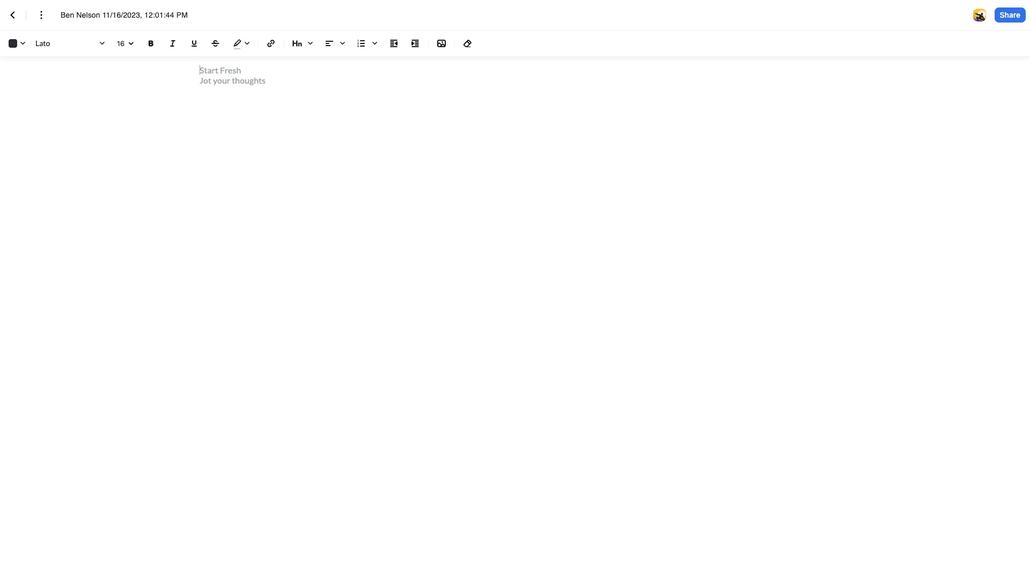 Task type: describe. For each thing, give the bounding box(es) containing it.
all notes image
[[6, 9, 19, 21]]

open image
[[125, 37, 137, 50]]

lato
[[35, 39, 50, 48]]

share
[[1000, 10, 1021, 19]]

increase indent image
[[409, 37, 422, 50]]

link image
[[265, 37, 278, 50]]

lato button
[[33, 36, 108, 51]]

decrease indent image
[[388, 37, 400, 50]]



Task type: vqa. For each thing, say whether or not it's contained in the screenshot.
right image related to first menu item from the bottom
no



Task type: locate. For each thing, give the bounding box(es) containing it.
share button
[[995, 8, 1026, 23]]

underline image
[[188, 37, 201, 50]]

strikethrough image
[[209, 37, 222, 50]]

clear style image
[[462, 37, 475, 50]]

bold image
[[145, 37, 158, 50]]

ben nelson image
[[974, 9, 987, 21]]

insert image image
[[435, 37, 448, 50]]

italic image
[[166, 37, 179, 50]]

None text field
[[61, 10, 199, 20], [117, 36, 135, 50], [61, 10, 199, 20], [117, 36, 135, 50]]

more image
[[35, 9, 48, 21]]



